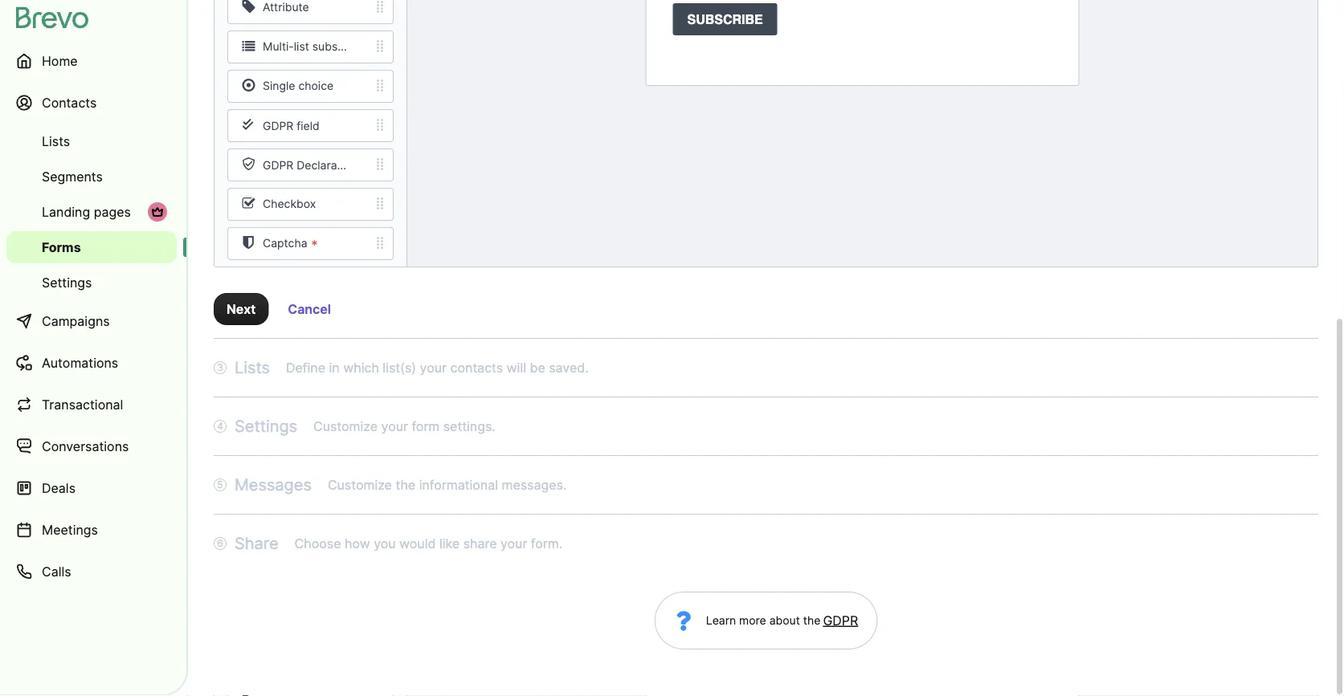 Task type: locate. For each thing, give the bounding box(es) containing it.
0 vertical spatial the
[[396, 479, 416, 495]]

your
[[420, 362, 447, 377], [381, 420, 408, 436], [501, 538, 528, 553]]

customize
[[314, 420, 378, 436], [328, 479, 392, 495]]

settings
[[42, 275, 92, 291], [235, 418, 297, 438]]

gdpr for gdpr declaration
[[263, 160, 294, 174]]

contacts link
[[6, 84, 177, 122]]

settings.
[[444, 420, 496, 436]]

calls link
[[6, 553, 177, 592]]

customize for messages
[[328, 479, 392, 495]]

single choice
[[263, 81, 334, 95]]

single choice button
[[215, 72, 407, 105]]

gdpr field
[[263, 121, 320, 134]]

0 horizontal spatial your
[[381, 420, 408, 436]]

deals link
[[6, 469, 177, 508]]

gdpr right about
[[823, 615, 859, 631]]

subscribe button
[[660, 0, 1066, 43]]

customize down in
[[314, 420, 378, 436]]

be
[[530, 362, 546, 377]]

1 vertical spatial the
[[804, 616, 821, 630]]

gdpr up checkbox
[[263, 160, 294, 174]]

would
[[400, 538, 436, 553]]

customize up how at bottom left
[[328, 479, 392, 495]]

field
[[297, 121, 320, 134]]

gdpr field button
[[215, 111, 407, 144]]

the right about
[[804, 616, 821, 630]]

1 horizontal spatial the
[[804, 616, 821, 630]]

0 vertical spatial customize
[[314, 420, 378, 436]]

landing
[[42, 204, 90, 220]]

home link
[[6, 42, 177, 80]]

the
[[396, 479, 416, 495], [804, 616, 821, 630]]

your left form.
[[501, 538, 528, 553]]

gdpr left field
[[263, 121, 294, 134]]

customize your form settings.
[[314, 420, 496, 436]]

your right list(s)
[[420, 362, 447, 377]]

lists
[[42, 133, 70, 149], [235, 360, 270, 379]]

messages.
[[502, 479, 567, 495]]

segments link
[[6, 161, 177, 193]]

1 horizontal spatial your
[[420, 362, 447, 377]]

settings down forms
[[42, 275, 92, 291]]

1 horizontal spatial lists
[[235, 360, 270, 379]]

lists up segments
[[42, 133, 70, 149]]

customize the informational messages.
[[328, 479, 567, 495]]

2 horizontal spatial your
[[501, 538, 528, 553]]

checkbox
[[263, 199, 316, 213]]

form
[[412, 420, 440, 436]]

meetings link
[[6, 511, 177, 550]]

more
[[740, 616, 767, 630]]

0 vertical spatial lists
[[42, 133, 70, 149]]

settings right 4
[[235, 418, 297, 438]]

gdpr inside button
[[263, 160, 294, 174]]

gdpr declaration
[[263, 160, 357, 174]]

0 horizontal spatial settings
[[42, 275, 92, 291]]

gdpr inside button
[[263, 121, 294, 134]]

conversations link
[[6, 428, 177, 466]]

lists right 3
[[235, 360, 270, 379]]

landing pages link
[[6, 196, 177, 228]]

campaigns link
[[6, 302, 177, 341]]

0 vertical spatial settings
[[42, 275, 92, 291]]

left___rvooi image
[[151, 206, 164, 219]]

landing pages
[[42, 204, 131, 220]]

in
[[329, 362, 340, 377]]

0 horizontal spatial lists
[[42, 133, 70, 149]]

settings link
[[6, 267, 177, 299]]

1 vertical spatial customize
[[328, 479, 392, 495]]

share
[[235, 536, 279, 555]]

the left "informational" at the bottom
[[396, 479, 416, 495]]

transactional
[[42, 397, 123, 413]]

you
[[374, 538, 396, 553]]

list
[[294, 42, 309, 55]]

learn more about the gdpr
[[706, 615, 859, 631]]

gdpr
[[263, 121, 294, 134], [263, 160, 294, 174], [823, 615, 859, 631]]

will
[[507, 362, 527, 377]]

conversations
[[42, 439, 129, 455]]

0 vertical spatial gdpr
[[263, 121, 294, 134]]

deals
[[42, 481, 76, 496]]

your left form
[[381, 420, 408, 436]]

1 horizontal spatial settings
[[235, 418, 297, 438]]

saved.
[[549, 362, 589, 377]]

contacts
[[42, 95, 97, 111]]

define in which list(s) your contacts will be saved.
[[286, 362, 589, 377]]

captcha button
[[215, 229, 407, 262]]

forms link
[[6, 232, 177, 264]]

attribute button
[[215, 0, 407, 26]]

1 vertical spatial gdpr
[[263, 160, 294, 174]]

lists link
[[6, 125, 177, 158]]

segments
[[42, 169, 103, 184]]



Task type: describe. For each thing, give the bounding box(es) containing it.
form.
[[531, 538, 563, 553]]

4
[[217, 422, 223, 434]]

gdpr declaration button
[[215, 150, 407, 183]]

single
[[263, 81, 295, 95]]

transactional link
[[6, 386, 177, 424]]

automations link
[[6, 344, 177, 383]]

2 vertical spatial gdpr
[[823, 615, 859, 631]]

the inside learn more about the gdpr
[[804, 616, 821, 630]]

cancel
[[288, 303, 331, 319]]

attribute
[[263, 2, 309, 16]]

calls
[[42, 564, 71, 580]]

like
[[440, 538, 460, 553]]

which
[[343, 362, 379, 377]]

define
[[286, 362, 326, 377]]

multi-list subscription button
[[215, 32, 407, 65]]

0 horizontal spatial the
[[396, 479, 416, 495]]

6
[[217, 540, 223, 551]]

1 vertical spatial settings
[[235, 418, 297, 438]]

gdpr link
[[821, 613, 859, 633]]

forms
[[42, 240, 81, 255]]

how
[[345, 538, 370, 553]]

informational
[[419, 479, 498, 495]]

checkbox button
[[215, 190, 407, 223]]

choose
[[295, 538, 341, 553]]

1 vertical spatial lists
[[235, 360, 270, 379]]

cancel button
[[275, 295, 344, 327]]

learn
[[706, 616, 736, 630]]

choice
[[299, 81, 334, 95]]

next button
[[214, 295, 269, 327]]

gdpr for gdpr field
[[263, 121, 294, 134]]

automations
[[42, 355, 118, 371]]

declaration
[[297, 160, 357, 174]]

pages
[[94, 204, 131, 220]]

messages
[[235, 477, 312, 497]]

customize for settings
[[314, 420, 378, 436]]

share
[[464, 538, 497, 553]]

multi-list subscription
[[263, 42, 378, 55]]

multi-
[[263, 42, 294, 55]]

home
[[42, 53, 78, 69]]

2 vertical spatial your
[[501, 538, 528, 553]]

1 vertical spatial your
[[381, 420, 408, 436]]

campaigns
[[42, 314, 110, 329]]

0 vertical spatial your
[[420, 362, 447, 377]]

subscribe
[[688, 13, 763, 28]]

subscription
[[312, 42, 378, 55]]

about
[[770, 616, 801, 630]]

captcha
[[263, 239, 308, 252]]

choose how you would like share your form.
[[295, 538, 563, 553]]

list(s)
[[383, 362, 416, 377]]

3
[[217, 364, 223, 375]]

next
[[227, 303, 256, 319]]

contacts
[[451, 362, 503, 377]]

5
[[217, 481, 223, 493]]

meetings
[[42, 523, 98, 538]]



Task type: vqa. For each thing, say whether or not it's contained in the screenshot.


